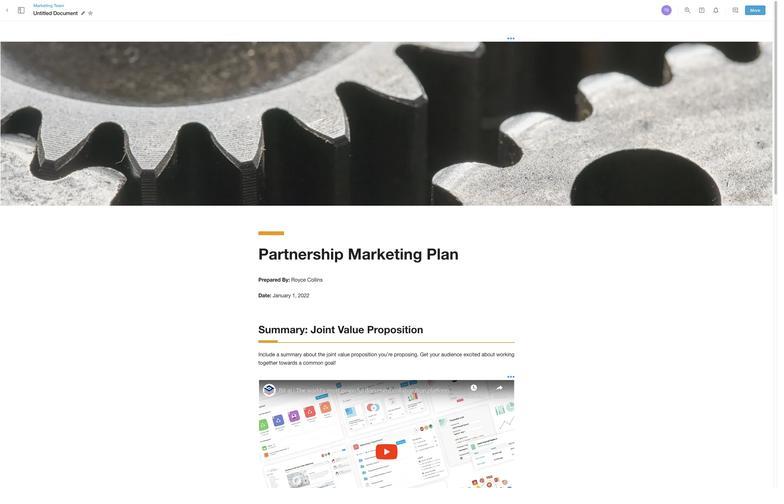 Task type: vqa. For each thing, say whether or not it's contained in the screenshot.
left Marketing
yes



Task type: locate. For each thing, give the bounding box(es) containing it.
your
[[430, 352, 440, 358]]

tb button
[[661, 4, 673, 16]]

a right include
[[277, 352, 280, 358]]

a right the towards
[[299, 360, 302, 366]]

0 horizontal spatial a
[[277, 352, 280, 358]]

0 horizontal spatial about
[[304, 352, 317, 358]]

summary
[[281, 352, 302, 358]]

by:
[[282, 277, 290, 283]]

plan
[[427, 245, 459, 263]]

1 vertical spatial marketing
[[348, 245, 423, 263]]

working
[[497, 352, 515, 358]]

about right excited
[[482, 352, 495, 358]]

audience
[[442, 352, 463, 358]]

include
[[259, 352, 275, 358]]

january
[[273, 293, 291, 299]]

prepared by: royce collins
[[259, 277, 323, 283]]

untitled
[[33, 10, 52, 16]]

partnership marketing plan
[[259, 245, 459, 263]]

about up common
[[304, 352, 317, 358]]

a
[[277, 352, 280, 358], [299, 360, 302, 366]]

common
[[303, 360, 324, 366]]

prepared
[[259, 277, 281, 283]]

include a summary about the joint value proposition you're proposing. get your audience excited about working together towards a common goal!
[[259, 352, 516, 366]]

0 horizontal spatial marketing
[[33, 3, 53, 8]]

partnership
[[259, 245, 344, 263]]

the
[[318, 352, 326, 358]]

date:
[[259, 293, 272, 299]]

excited
[[464, 352, 481, 358]]

more
[[751, 8, 761, 13]]

value
[[338, 352, 350, 358]]

joint
[[311, 324, 335, 336]]

1 horizontal spatial about
[[482, 352, 495, 358]]

about
[[304, 352, 317, 358], [482, 352, 495, 358]]

marketing
[[33, 3, 53, 8], [348, 245, 423, 263]]

0 vertical spatial a
[[277, 352, 280, 358]]

summary:
[[259, 324, 308, 336]]

marketing team link
[[33, 3, 95, 8]]

1 vertical spatial a
[[299, 360, 302, 366]]

date: january 1, 2022
[[259, 293, 310, 299]]

1,
[[293, 293, 297, 299]]

2 about from the left
[[482, 352, 495, 358]]



Task type: describe. For each thing, give the bounding box(es) containing it.
summary: joint value proposition
[[259, 324, 424, 336]]

goal!
[[325, 360, 336, 366]]

2022
[[298, 293, 310, 299]]

team
[[54, 3, 64, 8]]

proposing.
[[395, 352, 419, 358]]

1 horizontal spatial a
[[299, 360, 302, 366]]

you're
[[379, 352, 393, 358]]

document
[[53, 10, 78, 16]]

proposition
[[367, 324, 424, 336]]

tb
[[665, 8, 670, 13]]

towards
[[279, 360, 298, 366]]

get
[[420, 352, 429, 358]]

joint
[[327, 352, 337, 358]]

royce
[[292, 277, 306, 283]]

0 vertical spatial marketing
[[33, 3, 53, 8]]

1 about from the left
[[304, 352, 317, 358]]

marketing team
[[33, 3, 64, 8]]

untitled document
[[33, 10, 78, 16]]

collins
[[308, 277, 323, 283]]

more button
[[746, 5, 766, 15]]

1 horizontal spatial marketing
[[348, 245, 423, 263]]

proposition
[[352, 352, 377, 358]]

favorite image
[[87, 9, 94, 17]]

value
[[338, 324, 365, 336]]

together
[[259, 360, 278, 366]]



